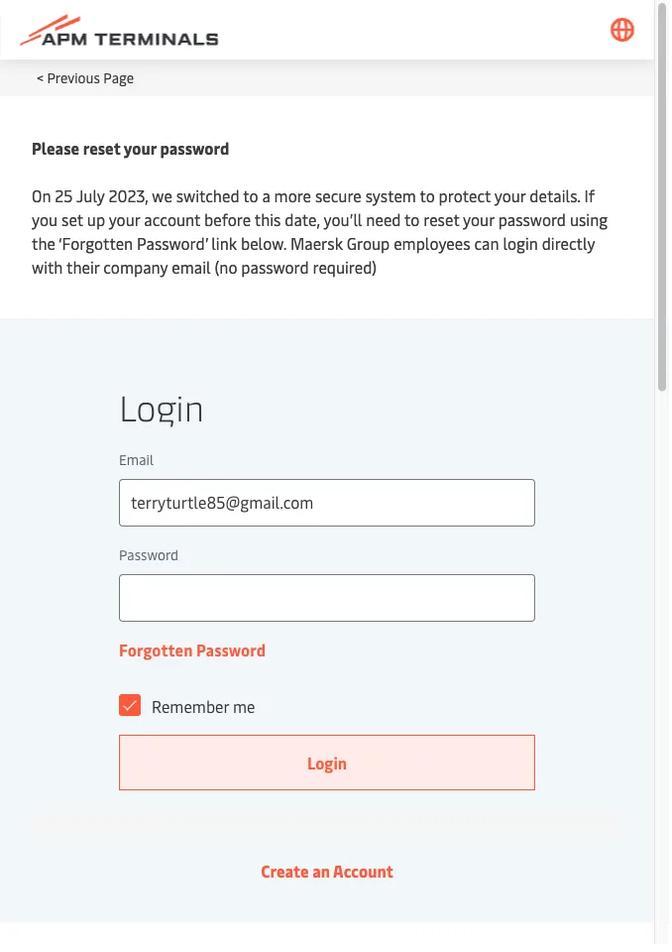 Task type: describe. For each thing, give the bounding box(es) containing it.
page
[[104, 67, 134, 86]]

account
[[144, 208, 201, 230]]

employees
[[394, 232, 471, 254]]

reset inside on 25 july 2023, we switched to a more secure system to protect your details. if you set up your account before this date, you'll need to reset your password using the 'forgotten password' link below. maersk group employees can login directly with their company email (no password required)
[[424, 208, 460, 230]]

required)
[[313, 256, 377, 277]]

an
[[313, 861, 330, 882]]

email
[[172, 256, 211, 277]]

previous
[[47, 67, 100, 86]]

need
[[367, 208, 401, 230]]

this
[[255, 208, 281, 230]]

2 horizontal spatial password
[[499, 208, 567, 230]]

if
[[585, 185, 595, 206]]

protect
[[439, 185, 491, 206]]

to right need
[[405, 208, 420, 230]]

create an account
[[261, 861, 394, 882]]

maersk
[[291, 232, 343, 254]]

< previous page
[[37, 67, 134, 86]]

set
[[62, 208, 83, 230]]

group
[[347, 232, 390, 254]]

create an account link
[[261, 861, 394, 882]]

to right system
[[420, 185, 435, 206]]

using
[[570, 208, 608, 230]]

password'
[[137, 232, 208, 254]]

create
[[261, 861, 309, 882]]

company
[[103, 256, 168, 277]]

2023,
[[109, 185, 148, 206]]

on
[[32, 185, 51, 206]]

you'll
[[324, 208, 363, 230]]

more
[[274, 185, 312, 206]]

'forgotten
[[58, 232, 133, 254]]



Task type: vqa. For each thing, say whether or not it's contained in the screenshot.
"Address"
no



Task type: locate. For each thing, give the bounding box(es) containing it.
1 horizontal spatial password
[[241, 256, 309, 277]]

secure
[[315, 185, 362, 206]]

link
[[212, 232, 237, 254]]

switched
[[176, 185, 240, 206]]

your left details.
[[495, 185, 526, 206]]

0 horizontal spatial password
[[160, 137, 230, 158]]

july
[[77, 185, 105, 206]]

a
[[262, 185, 271, 206]]

their
[[66, 256, 100, 277]]

1 horizontal spatial reset
[[424, 208, 460, 230]]

0 vertical spatial reset
[[83, 137, 121, 158]]

password
[[160, 137, 230, 158], [499, 208, 567, 230], [241, 256, 309, 277]]

with
[[32, 256, 63, 277]]

0 vertical spatial password
[[160, 137, 230, 158]]

you
[[32, 208, 58, 230]]

please reset your password
[[32, 137, 230, 158]]

0 horizontal spatial reset
[[83, 137, 121, 158]]

to left 'a'
[[243, 185, 258, 206]]

on 25 july 2023, we switched to a more secure system to protect your details. if you set up your account before this date, you'll need to reset your password using the 'forgotten password' link below. maersk group employees can login directly with their company email (no password required)
[[32, 185, 608, 277]]

can
[[475, 232, 500, 254]]

password down below.
[[241, 256, 309, 277]]

below.
[[241, 232, 287, 254]]

reset
[[83, 137, 121, 158], [424, 208, 460, 230]]

your
[[124, 137, 157, 158], [495, 185, 526, 206], [109, 208, 140, 230], [463, 208, 495, 230]]

password up login
[[499, 208, 567, 230]]

your up 'can'
[[463, 208, 495, 230]]

1 vertical spatial reset
[[424, 208, 460, 230]]

before
[[204, 208, 251, 230]]

reset right please
[[83, 137, 121, 158]]

<
[[37, 67, 44, 86]]

the
[[32, 232, 56, 254]]

details.
[[530, 185, 581, 206]]

we
[[152, 185, 172, 206]]

system
[[366, 185, 417, 206]]

to
[[243, 185, 258, 206], [420, 185, 435, 206], [405, 208, 420, 230]]

reset up employees
[[424, 208, 460, 230]]

(no
[[215, 256, 238, 277]]

1 vertical spatial password
[[499, 208, 567, 230]]

password up switched
[[160, 137, 230, 158]]

2 vertical spatial password
[[241, 256, 309, 277]]

account
[[333, 861, 394, 882]]

up
[[87, 208, 105, 230]]

your down the 2023, at the left top
[[109, 208, 140, 230]]

your up the 2023, at the left top
[[124, 137, 157, 158]]

login
[[504, 232, 539, 254]]

previous page link
[[47, 67, 134, 86]]

date,
[[285, 208, 320, 230]]

directly
[[542, 232, 596, 254]]

please
[[32, 137, 79, 158]]

25
[[55, 185, 73, 206]]



